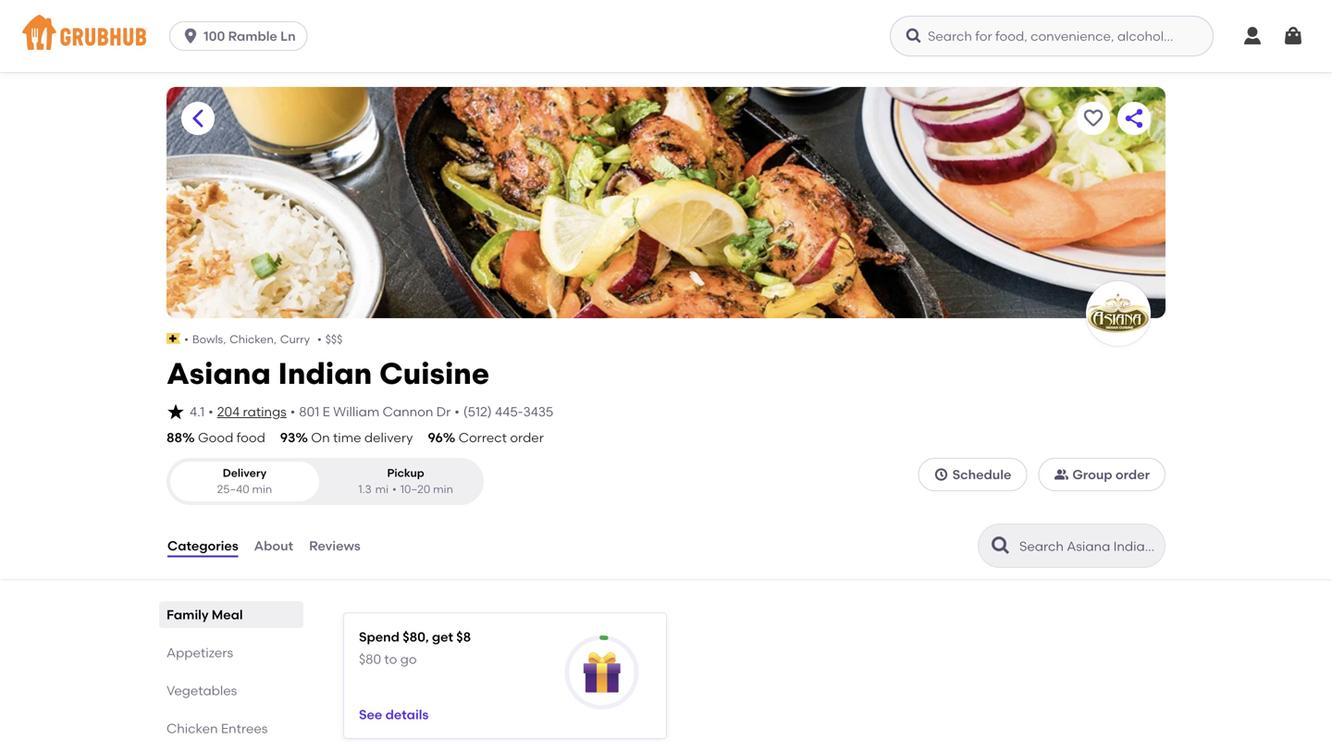 Task type: vqa. For each thing, say whether or not it's contained in the screenshot.
to
yes



Task type: locate. For each thing, give the bounding box(es) containing it.
min inside the delivery 25–40 min
[[252, 483, 272, 496]]

curry
[[280, 333, 310, 346]]

order for correct order
[[510, 430, 544, 446]]

save this restaurant button
[[1077, 102, 1111, 135]]

$$$
[[326, 333, 343, 346]]

order down 3435
[[510, 430, 544, 446]]

ramble
[[228, 28, 277, 44]]

chicken entrees
[[167, 721, 268, 737]]

1 horizontal spatial svg image
[[934, 468, 949, 482]]

order
[[510, 430, 544, 446], [1116, 467, 1150, 483]]

caret left icon image
[[187, 107, 209, 130]]

vegetables
[[167, 683, 237, 699]]

family meal
[[167, 607, 243, 623]]

4.1
[[190, 404, 205, 420]]

min right 10–20
[[433, 483, 453, 496]]

save this restaurant image
[[1083, 107, 1105, 130]]

2 min from the left
[[433, 483, 453, 496]]

1 vertical spatial order
[[1116, 467, 1150, 483]]

see
[[359, 707, 382, 723]]

(512)
[[463, 404, 492, 420]]

correct
[[459, 430, 507, 446]]

0 horizontal spatial svg image
[[181, 27, 200, 45]]

schedule button
[[919, 458, 1028, 492]]

schedule
[[953, 467, 1012, 483]]

pickup
[[387, 467, 425, 480]]

min down delivery
[[252, 483, 272, 496]]

1 min from the left
[[252, 483, 272, 496]]

meal
[[212, 607, 243, 623]]

• right mi
[[392, 483, 397, 496]]

0 horizontal spatial min
[[252, 483, 272, 496]]

details
[[386, 707, 429, 723]]

william
[[333, 404, 380, 420]]

e
[[323, 404, 330, 420]]

•
[[184, 333, 189, 346], [317, 333, 322, 346], [208, 404, 213, 420], [290, 404, 295, 420], [455, 404, 460, 420], [392, 483, 397, 496]]

cannon
[[383, 404, 433, 420]]

good
[[198, 430, 233, 446]]

group
[[1073, 467, 1113, 483]]

order for group order
[[1116, 467, 1150, 483]]

order right group
[[1116, 467, 1150, 483]]

$80,
[[403, 629, 429, 645]]

1 horizontal spatial min
[[433, 483, 453, 496]]

group order
[[1073, 467, 1150, 483]]

option group
[[167, 458, 484, 505]]

svg image for 100 ramble ln
[[181, 27, 200, 45]]

chicken
[[167, 721, 218, 737]]

• left $$$
[[317, 333, 322, 346]]

chicken,
[[230, 333, 277, 346]]

about
[[254, 538, 293, 554]]

• inside 'pickup 1.3 mi • 10–20 min'
[[392, 483, 397, 496]]

svg image inside 100 ramble ln button
[[181, 27, 200, 45]]

svg image
[[1242, 25, 1264, 47], [181, 27, 200, 45], [934, 468, 949, 482]]

categories button
[[167, 513, 239, 579]]

reviews button
[[308, 513, 362, 579]]

svg image
[[1283, 25, 1305, 47], [905, 27, 924, 45], [167, 403, 185, 421]]

pickup 1.3 mi • 10–20 min
[[358, 467, 453, 496]]

4.1 • 204 ratings
[[190, 404, 287, 420]]

correct order
[[459, 430, 544, 446]]

$8
[[456, 629, 471, 645]]

0 vertical spatial order
[[510, 430, 544, 446]]

svg image inside schedule button
[[934, 468, 949, 482]]

reviews
[[309, 538, 361, 554]]

• right 4.1
[[208, 404, 213, 420]]

3435
[[523, 404, 554, 420]]

801
[[299, 404, 319, 420]]

1 horizontal spatial order
[[1116, 467, 1150, 483]]

order inside button
[[1116, 467, 1150, 483]]

delivery
[[365, 430, 413, 446]]

appetizers
[[167, 645, 233, 661]]

min
[[252, 483, 272, 496], [433, 483, 453, 496]]

0 horizontal spatial order
[[510, 430, 544, 446]]

on
[[311, 430, 330, 446]]

svg image for schedule
[[934, 468, 949, 482]]



Task type: describe. For each thing, give the bounding box(es) containing it.
good food
[[198, 430, 265, 446]]

share icon image
[[1123, 107, 1146, 130]]

option group containing delivery 25–40 min
[[167, 458, 484, 505]]

family
[[167, 607, 209, 623]]

• left 801
[[290, 404, 295, 420]]

get
[[432, 629, 453, 645]]

asiana indian cuisine
[[167, 356, 490, 391]]

2 horizontal spatial svg image
[[1242, 25, 1264, 47]]

0 horizontal spatial svg image
[[167, 403, 185, 421]]

delivery
[[223, 467, 267, 480]]

• right dr
[[455, 404, 460, 420]]

food
[[237, 430, 265, 446]]

ln
[[281, 28, 296, 44]]

96
[[428, 430, 443, 446]]

$80
[[359, 652, 381, 667]]

categories
[[168, 538, 238, 554]]

88
[[167, 430, 182, 446]]

cuisine
[[379, 356, 490, 391]]

ratings
[[243, 404, 287, 420]]

group order button
[[1039, 458, 1166, 492]]

delivery 25–40 min
[[217, 467, 272, 496]]

entrees
[[221, 721, 268, 737]]

• bowls, chicken, curry • $$$
[[184, 333, 343, 346]]

bowls,
[[192, 333, 226, 346]]

Search for food, convenience, alcohol... search field
[[890, 16, 1214, 56]]

subscription pass image
[[167, 333, 181, 344]]

445-
[[495, 404, 523, 420]]

go
[[400, 652, 417, 667]]

spend
[[359, 629, 400, 645]]

about button
[[253, 513, 294, 579]]

1 horizontal spatial svg image
[[905, 27, 924, 45]]

dr
[[437, 404, 451, 420]]

people icon image
[[1054, 468, 1069, 482]]

on time delivery
[[311, 430, 413, 446]]

• right 'subscription pass' icon
[[184, 333, 189, 346]]

2 horizontal spatial svg image
[[1283, 25, 1305, 47]]

time
[[333, 430, 361, 446]]

10–20
[[400, 483, 431, 496]]

93
[[280, 430, 296, 446]]

100 ramble ln button
[[169, 21, 315, 51]]

search icon image
[[990, 535, 1012, 557]]

spend $80, get $8 $80 to go
[[359, 629, 471, 667]]

100 ramble ln
[[204, 28, 296, 44]]

min inside 'pickup 1.3 mi • 10–20 min'
[[433, 483, 453, 496]]

see details
[[359, 707, 429, 723]]

100
[[204, 28, 225, 44]]

reward icon image
[[582, 652, 623, 693]]

to
[[384, 652, 397, 667]]

1.3
[[358, 483, 372, 496]]

204
[[217, 404, 240, 420]]

mi
[[375, 483, 389, 496]]

asiana
[[167, 356, 271, 391]]

indian
[[278, 356, 372, 391]]

Search Asiana Indian Cuisine search field
[[1018, 538, 1160, 555]]

25–40
[[217, 483, 249, 496]]

main navigation navigation
[[0, 0, 1333, 72]]

• 801 e william cannon dr • (512) 445-3435
[[290, 404, 554, 420]]

see details button
[[359, 698, 429, 732]]



